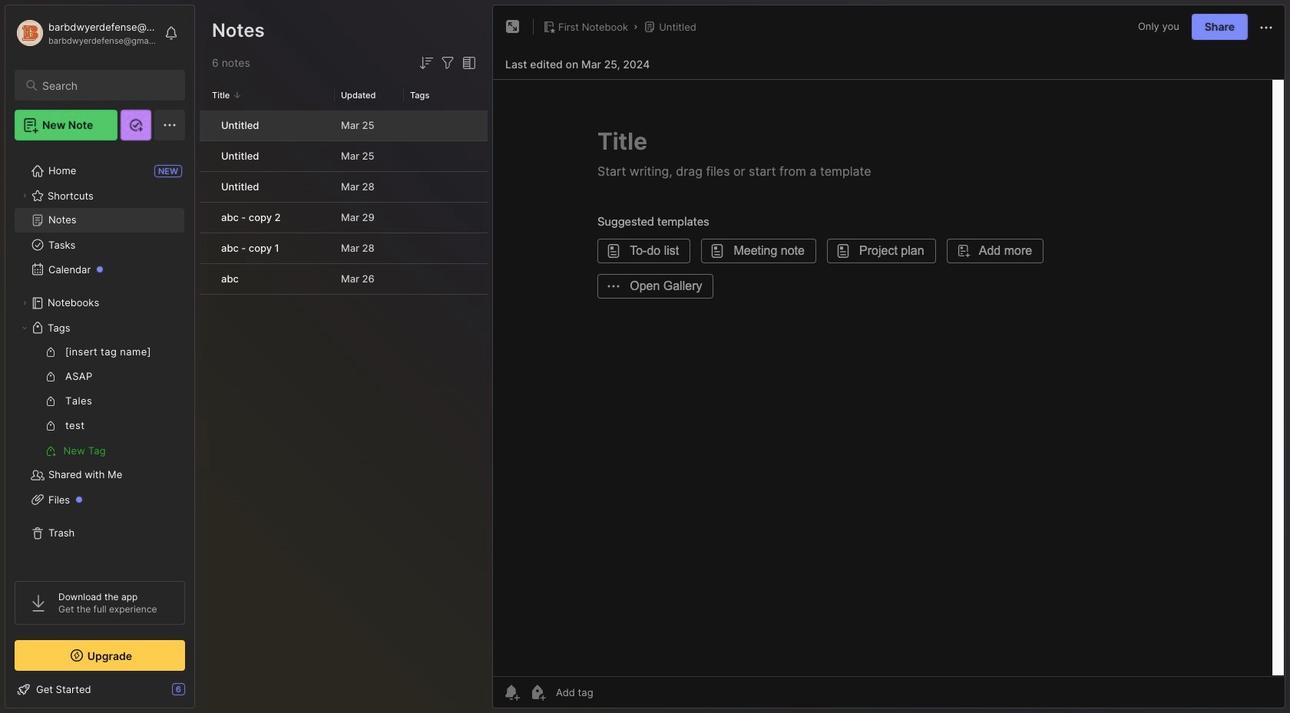 Task type: vqa. For each thing, say whether or not it's contained in the screenshot.
4th cell from the top of the page
yes



Task type: describe. For each thing, give the bounding box(es) containing it.
tree inside main "element"
[[5, 150, 194, 568]]

Add filters field
[[439, 54, 457, 72]]

Sort options field
[[417, 54, 436, 72]]

More actions field
[[1257, 17, 1276, 37]]

main element
[[0, 0, 200, 714]]

add filters image
[[439, 54, 457, 72]]

2 cell from the top
[[200, 141, 212, 171]]

4 cell from the top
[[200, 203, 212, 233]]

Add tag field
[[555, 686, 671, 700]]

expand note image
[[504, 18, 522, 36]]

Help and Learning task checklist field
[[5, 678, 194, 702]]

click to collapse image
[[194, 685, 205, 704]]

3 cell from the top
[[200, 172, 212, 202]]

none search field inside main "element"
[[42, 76, 171, 94]]



Task type: locate. For each thing, give the bounding box(es) containing it.
more actions image
[[1257, 18, 1276, 37]]

add a reminder image
[[502, 684, 521, 702]]

tree
[[5, 150, 194, 568]]

expand notebooks image
[[20, 299, 29, 308]]

View options field
[[457, 54, 479, 72]]

cell
[[200, 111, 212, 141], [200, 141, 212, 171], [200, 172, 212, 202], [200, 203, 212, 233], [200, 234, 212, 263], [200, 264, 212, 294]]

Search text field
[[42, 78, 171, 93]]

5 cell from the top
[[200, 234, 212, 263]]

group
[[15, 340, 184, 463]]

expand tags image
[[20, 323, 29, 333]]

group inside 'tree'
[[15, 340, 184, 463]]

None search field
[[42, 76, 171, 94]]

1 cell from the top
[[200, 111, 212, 141]]

note window element
[[492, 5, 1286, 713]]

add tag image
[[528, 684, 547, 702]]

Account field
[[15, 18, 157, 48]]

6 cell from the top
[[200, 264, 212, 294]]

row group
[[200, 111, 488, 296]]

Note Editor text field
[[493, 79, 1285, 677]]



